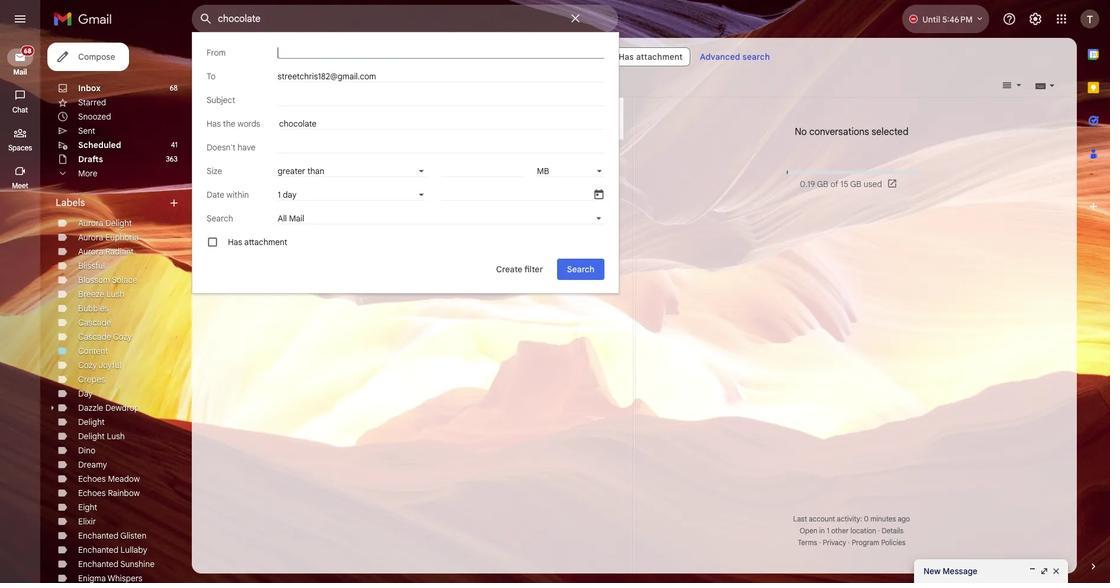 Task type: describe. For each thing, give the bounding box(es) containing it.
greater than option
[[278, 166, 416, 176]]

aurora euphoria link
[[78, 232, 139, 243]]

dino
[[78, 445, 95, 456]]

delight link
[[78, 417, 105, 427]]

settings image
[[1028, 12, 1043, 26]]

enchanted lullaby link
[[78, 545, 147, 555]]

aurora for aurora radiant
[[78, 246, 103, 257]]

starred
[[78, 97, 106, 108]]

date within list box
[[278, 189, 427, 201]]

activity:
[[837, 514, 862, 523]]

no messages matched your search. you can broaden your search to look in "mail & spam & trash".
[[223, 100, 593, 111]]

all mail option
[[278, 213, 593, 224]]

To text field
[[278, 70, 604, 82]]

advanced search button
[[695, 46, 775, 67]]

toggle split pane mode image
[[1001, 79, 1013, 91]]

no conversations selected main content
[[192, 38, 1077, 574]]

1 inside date within list box
[[278, 189, 281, 200]]

363
[[166, 155, 178, 163]]

aurora radiant link
[[78, 246, 134, 257]]

from
[[207, 47, 226, 58]]

search
[[207, 213, 233, 224]]

all
[[278, 213, 287, 224]]

chat heading
[[0, 105, 40, 115]]

no for no messages matched your search. you can broaden your search to look in "mail & spam & trash".
[[223, 100, 233, 111]]

day
[[78, 388, 93, 399]]

dazzle
[[78, 403, 103, 413]]

terms
[[798, 538, 817, 547]]

attachment inside button
[[636, 52, 683, 62]]

enchanted glisten
[[78, 530, 146, 541]]

cascade for cascade link
[[78, 317, 111, 328]]

elixir link
[[78, 516, 96, 527]]

look
[[480, 100, 496, 111]]

doesn't
[[207, 142, 235, 153]]

within
[[226, 189, 249, 200]]

labels
[[56, 197, 85, 209]]

delight lush link
[[78, 431, 125, 442]]

dino link
[[78, 445, 95, 456]]

aurora for aurora euphoria
[[78, 232, 103, 243]]

policies
[[881, 538, 906, 547]]

cascade cozy
[[78, 332, 132, 342]]

broaden your search link
[[391, 100, 469, 111]]

elixir
[[78, 516, 96, 527]]

matched
[[275, 100, 309, 111]]

follow link to manage storage image
[[887, 178, 899, 190]]

15
[[840, 179, 848, 189]]

inbox link
[[78, 83, 101, 94]]

1 vertical spatial attachment
[[244, 237, 287, 247]]

words
[[238, 118, 260, 129]]

the
[[223, 118, 235, 129]]

1 horizontal spatial mail
[[289, 213, 304, 224]]

1 & from the left
[[528, 100, 534, 111]]

1 day
[[278, 189, 297, 200]]

navigation containing mail
[[0, 38, 41, 583]]

day link
[[78, 388, 93, 399]]

blissful link
[[78, 261, 105, 271]]

aurora delight link
[[78, 218, 132, 229]]

crepes link
[[78, 374, 105, 385]]

68 link
[[7, 46, 34, 66]]

enchanted for enchanted lullaby
[[78, 545, 118, 555]]

advanced
[[700, 52, 740, 62]]

spaces matched by name element
[[316, 46, 354, 67]]

eight link
[[78, 502, 97, 513]]

details
[[882, 526, 904, 535]]

details link
[[882, 526, 904, 535]]

aurora delight
[[78, 218, 132, 229]]

Size value text field
[[441, 165, 523, 177]]

snoozed
[[78, 111, 111, 122]]

dewdrop
[[105, 403, 139, 413]]

breeze lush link
[[78, 289, 124, 300]]

greater than
[[278, 166, 324, 176]]

broaden
[[391, 100, 422, 111]]

labels heading
[[56, 197, 168, 209]]

1 horizontal spatial cozy
[[113, 332, 132, 342]]

lush for delight lush
[[107, 431, 125, 442]]

lush for breeze lush
[[106, 289, 124, 300]]

dreamy
[[78, 459, 107, 470]]

Subject text field
[[278, 94, 604, 106]]

new message
[[924, 566, 978, 577]]

advanced search
[[700, 52, 770, 62]]

all mail
[[278, 213, 304, 224]]

cascade for cascade cozy
[[78, 332, 111, 342]]

joyful
[[99, 360, 121, 371]]

size
[[207, 166, 222, 176]]

Search in mail text field
[[218, 13, 561, 25]]

more
[[78, 168, 97, 179]]

compose
[[78, 52, 115, 62]]

cascade cozy link
[[78, 332, 132, 342]]

enchanted lullaby
[[78, 545, 147, 555]]

new
[[924, 566, 941, 577]]

0
[[864, 514, 869, 523]]

Search in mail search field
[[192, 5, 618, 33]]

has inside button
[[619, 52, 634, 62]]

spaces
[[8, 143, 32, 152]]

blossom solace
[[78, 275, 137, 285]]

main menu image
[[13, 12, 27, 26]]

rainbow
[[108, 488, 140, 499]]

mail heading
[[0, 67, 40, 77]]

gmail image
[[53, 7, 118, 31]]

used
[[864, 179, 882, 189]]

snoozed link
[[78, 111, 111, 122]]

have
[[238, 142, 256, 153]]

open
[[800, 526, 818, 535]]

date within
[[207, 189, 249, 200]]

minimize image
[[1028, 567, 1037, 576]]

drafts link
[[78, 154, 103, 165]]

has the words
[[207, 118, 260, 129]]

minutes
[[870, 514, 896, 523]]



Task type: vqa. For each thing, say whether or not it's contained in the screenshot.
matched at the left top of the page
yes



Task type: locate. For each thing, give the bounding box(es) containing it.
echoes for echoes meadow
[[78, 474, 106, 484]]

& right the spam
[[559, 100, 565, 111]]

clear search image
[[564, 7, 587, 30]]

search.
[[329, 100, 357, 111]]

2 vertical spatial has
[[228, 237, 242, 247]]

echoes up eight
[[78, 488, 106, 499]]

search right advanced
[[743, 52, 770, 62]]

scheduled
[[78, 140, 121, 150]]

0.19 gb of 15 gb used
[[800, 179, 882, 189]]

0 vertical spatial echoes
[[78, 474, 106, 484]]

enchanted for enchanted sunshine
[[78, 559, 118, 570]]

0 vertical spatial has attachment
[[619, 52, 683, 62]]

meet
[[12, 181, 28, 190]]

gb
[[817, 179, 828, 189], [850, 179, 862, 189]]

1 horizontal spatial in
[[819, 526, 825, 535]]

0 horizontal spatial search
[[443, 100, 469, 111]]

bubbles link
[[78, 303, 109, 314]]

2 horizontal spatial ·
[[878, 526, 880, 535]]

0 vertical spatial cascade
[[78, 317, 111, 328]]

0 horizontal spatial ·
[[819, 538, 821, 547]]

68 inside navigation
[[24, 47, 31, 55]]

lush
[[106, 289, 124, 300], [107, 431, 125, 442]]

0 vertical spatial delight
[[105, 218, 132, 229]]

ago
[[898, 514, 910, 523]]

1 cascade from the top
[[78, 317, 111, 328]]

enchanted down enchanted glisten link
[[78, 545, 118, 555]]

no
[[223, 100, 233, 111], [795, 126, 807, 138]]

echoes for echoes rainbow
[[78, 488, 106, 499]]

support image
[[1002, 12, 1017, 26]]

2 echoes from the top
[[78, 488, 106, 499]]

· up program policies link
[[878, 526, 880, 535]]

glisten
[[120, 530, 146, 541]]

you
[[359, 100, 372, 111]]

2 enchanted from the top
[[78, 545, 118, 555]]

1 horizontal spatial your
[[424, 100, 441, 111]]

privacy link
[[823, 538, 846, 547]]

1 vertical spatial search
[[443, 100, 469, 111]]

last
[[793, 514, 807, 523]]

no conversations selected
[[795, 126, 909, 138]]

"mail
[[507, 100, 526, 111]]

68 up 41
[[170, 83, 178, 92]]

0 vertical spatial no
[[223, 100, 233, 111]]

0 horizontal spatial attachment
[[244, 237, 287, 247]]

1 horizontal spatial 1
[[827, 526, 829, 535]]

size list box
[[278, 165, 427, 177]]

enchanted
[[78, 530, 118, 541], [78, 545, 118, 555], [78, 559, 118, 570]]

tab list
[[1077, 38, 1110, 541]]

Has the words text field
[[279, 118, 604, 130]]

2 vertical spatial delight
[[78, 431, 105, 442]]

date
[[207, 189, 224, 200]]

0 vertical spatial in
[[498, 100, 505, 111]]

1 left other
[[827, 526, 829, 535]]

echoes down the dreamy "link"
[[78, 474, 106, 484]]

1 inside last account activity: 0 minutes ago open in 1 other location · details terms · privacy · program policies
[[827, 526, 829, 535]]

delight for 'delight' link at the bottom left of the page
[[78, 417, 105, 427]]

&
[[528, 100, 534, 111], [559, 100, 565, 111]]

0 vertical spatial 68
[[24, 47, 31, 55]]

1 vertical spatial 68
[[170, 83, 178, 92]]

cozy joyful link
[[78, 360, 121, 371]]

delight down 'delight' link at the bottom left of the page
[[78, 431, 105, 442]]

1 vertical spatial no
[[795, 126, 807, 138]]

0 horizontal spatial no
[[223, 100, 233, 111]]

starred link
[[78, 97, 106, 108]]

in right look
[[498, 100, 505, 111]]

cozy up crepes link
[[78, 360, 97, 371]]

meet heading
[[0, 181, 40, 191]]

0 horizontal spatial gb
[[817, 179, 828, 189]]

meadow
[[108, 474, 140, 484]]

1 vertical spatial enchanted
[[78, 545, 118, 555]]

0 horizontal spatial has attachment
[[228, 237, 287, 247]]

1 vertical spatial echoes
[[78, 488, 106, 499]]

1 vertical spatial 1
[[827, 526, 829, 535]]

0 horizontal spatial 68
[[24, 47, 31, 55]]

breeze
[[78, 289, 104, 300]]

1 horizontal spatial has
[[228, 237, 242, 247]]

trash".
[[567, 100, 593, 111]]

in down "account"
[[819, 526, 825, 535]]

blossom solace link
[[78, 275, 137, 285]]

0 horizontal spatial 1
[[278, 189, 281, 200]]

search
[[743, 52, 770, 62], [443, 100, 469, 111]]

1 horizontal spatial no
[[795, 126, 807, 138]]

Doesn't have text field
[[278, 142, 604, 153]]

0.19
[[800, 179, 815, 189]]

1 gb from the left
[[817, 179, 828, 189]]

1 echoes from the top
[[78, 474, 106, 484]]

has attachment button
[[611, 47, 690, 66]]

scheduled link
[[78, 140, 121, 150]]

aurora up aurora euphoria
[[78, 218, 103, 229]]

delight lush
[[78, 431, 125, 442]]

· right terms link
[[819, 538, 821, 547]]

dazzle dewdrop link
[[78, 403, 139, 413]]

mail down 68 link
[[13, 67, 27, 76]]

lush down blossom solace
[[106, 289, 124, 300]]

account
[[809, 514, 835, 523]]

content link
[[78, 346, 108, 356]]

program
[[852, 538, 879, 547]]

attachment
[[636, 52, 683, 62], [244, 237, 287, 247]]

enchanted for enchanted glisten
[[78, 530, 118, 541]]

aurora down aurora delight link at the top left of page
[[78, 232, 103, 243]]

1 vertical spatial mail
[[289, 213, 304, 224]]

sent
[[78, 126, 95, 136]]

1 horizontal spatial 68
[[170, 83, 178, 92]]

0 vertical spatial cozy
[[113, 332, 132, 342]]

cascade down cascade link
[[78, 332, 111, 342]]

search left the to
[[443, 100, 469, 111]]

search inside popup button
[[743, 52, 770, 62]]

1 your from the left
[[311, 100, 327, 111]]

0 horizontal spatial in
[[498, 100, 505, 111]]

echoes meadow link
[[78, 474, 140, 484]]

0 horizontal spatial your
[[311, 100, 327, 111]]

to
[[207, 71, 216, 82]]

& right "mail
[[528, 100, 534, 111]]

program policies link
[[852, 538, 906, 547]]

can
[[375, 100, 388, 111]]

no for no conversations selected
[[795, 126, 807, 138]]

2 gb from the left
[[850, 179, 862, 189]]

1 vertical spatial delight
[[78, 417, 105, 427]]

0 vertical spatial mail
[[13, 67, 27, 76]]

1 vertical spatial aurora
[[78, 232, 103, 243]]

terms link
[[798, 538, 817, 547]]

gb right 15
[[850, 179, 862, 189]]

euphoria
[[105, 232, 139, 243]]

· right privacy "link"
[[848, 538, 850, 547]]

aurora euphoria
[[78, 232, 139, 243]]

has attachment inside button
[[619, 52, 683, 62]]

delight
[[105, 218, 132, 229], [78, 417, 105, 427], [78, 431, 105, 442]]

0 horizontal spatial mail
[[13, 67, 27, 76]]

aurora for aurora delight
[[78, 218, 103, 229]]

aurora up "blissful"
[[78, 246, 103, 257]]

0 horizontal spatial &
[[528, 100, 534, 111]]

cozy joyful
[[78, 360, 121, 371]]

1 horizontal spatial attachment
[[636, 52, 683, 62]]

1 enchanted from the top
[[78, 530, 118, 541]]

0 vertical spatial attachment
[[636, 52, 683, 62]]

no up the the
[[223, 100, 233, 111]]

blossom
[[78, 275, 110, 285]]

enchanted sunshine
[[78, 559, 155, 570]]

other
[[831, 526, 849, 535]]

68 up 'mail' heading
[[24, 47, 31, 55]]

day
[[283, 189, 297, 200]]

greater
[[278, 166, 305, 176]]

1 vertical spatial cozy
[[78, 360, 97, 371]]

2 your from the left
[[424, 100, 441, 111]]

3 aurora from the top
[[78, 246, 103, 257]]

of
[[831, 179, 838, 189]]

than
[[307, 166, 324, 176]]

navigation
[[0, 38, 41, 583]]

subject
[[207, 95, 235, 105]]

1 vertical spatial lush
[[107, 431, 125, 442]]

1 vertical spatial cascade
[[78, 332, 111, 342]]

cascade down bubbles
[[78, 317, 111, 328]]

select input tool image
[[1049, 81, 1056, 90]]

results in direct messages and spaces element
[[241, 46, 306, 67]]

enchanted down elixir link on the bottom
[[78, 530, 118, 541]]

mail right all
[[289, 213, 304, 224]]

1 horizontal spatial ·
[[848, 538, 850, 547]]

delight for delight lush
[[78, 431, 105, 442]]

inbox
[[78, 83, 101, 94]]

lush down the dewdrop at bottom
[[107, 431, 125, 442]]

1 vertical spatial has attachment
[[228, 237, 287, 247]]

email search results element
[[206, 46, 232, 67]]

1 day option
[[278, 189, 416, 200]]

last account activity: 0 minutes ago open in 1 other location · details terms · privacy · program policies
[[793, 514, 910, 547]]

1 aurora from the top
[[78, 218, 103, 229]]

no left conversations
[[795, 126, 807, 138]]

enchanted glisten link
[[78, 530, 146, 541]]

search in mail image
[[195, 8, 217, 30]]

close image
[[1051, 567, 1061, 576]]

3 enchanted from the top
[[78, 559, 118, 570]]

echoes rainbow link
[[78, 488, 140, 499]]

delight down dazzle
[[78, 417, 105, 427]]

0 vertical spatial search
[[743, 52, 770, 62]]

pop out image
[[1040, 567, 1049, 576]]

2 & from the left
[[559, 100, 565, 111]]

0 vertical spatial enchanted
[[78, 530, 118, 541]]

1 horizontal spatial search
[[743, 52, 770, 62]]

1 horizontal spatial &
[[559, 100, 565, 111]]

gb left the of
[[817, 179, 828, 189]]

cozy up joyful
[[113, 332, 132, 342]]

in inside last account activity: 0 minutes ago open in 1 other location · details terms · privacy · program policies
[[819, 526, 825, 535]]

blissful
[[78, 261, 105, 271]]

0 horizontal spatial cozy
[[78, 360, 97, 371]]

0 horizontal spatial has
[[207, 118, 221, 129]]

2 cascade from the top
[[78, 332, 111, 342]]

1 vertical spatial has
[[207, 118, 221, 129]]

chat
[[12, 105, 28, 114]]

2 aurora from the top
[[78, 232, 103, 243]]

your left search.
[[311, 100, 327, 111]]

dreamy link
[[78, 459, 107, 470]]

1 horizontal spatial gb
[[850, 179, 862, 189]]

0 vertical spatial 1
[[278, 189, 281, 200]]

1 horizontal spatial has attachment
[[619, 52, 683, 62]]

0 vertical spatial lush
[[106, 289, 124, 300]]

Date text field
[[441, 189, 593, 201]]

0 vertical spatial has
[[619, 52, 634, 62]]

From text field
[[278, 47, 604, 59]]

cascade link
[[78, 317, 111, 328]]

privacy
[[823, 538, 846, 547]]

solace
[[112, 275, 137, 285]]

1 left day
[[278, 189, 281, 200]]

more button
[[47, 166, 185, 181]]

bubbles
[[78, 303, 109, 314]]

delight up euphoria
[[105, 218, 132, 229]]

eight
[[78, 502, 97, 513]]

spaces heading
[[0, 143, 40, 153]]

radiant
[[105, 246, 134, 257]]

2 vertical spatial enchanted
[[78, 559, 118, 570]]

2 horizontal spatial has
[[619, 52, 634, 62]]

to
[[471, 100, 478, 111]]

1 vertical spatial in
[[819, 526, 825, 535]]

2 vertical spatial aurora
[[78, 246, 103, 257]]

1
[[278, 189, 281, 200], [827, 526, 829, 535]]

compose button
[[47, 43, 129, 71]]

your up has the words "text box"
[[424, 100, 441, 111]]

0 vertical spatial aurora
[[78, 218, 103, 229]]

enchanted down enchanted lullaby link at the left
[[78, 559, 118, 570]]

mail inside heading
[[13, 67, 27, 76]]



